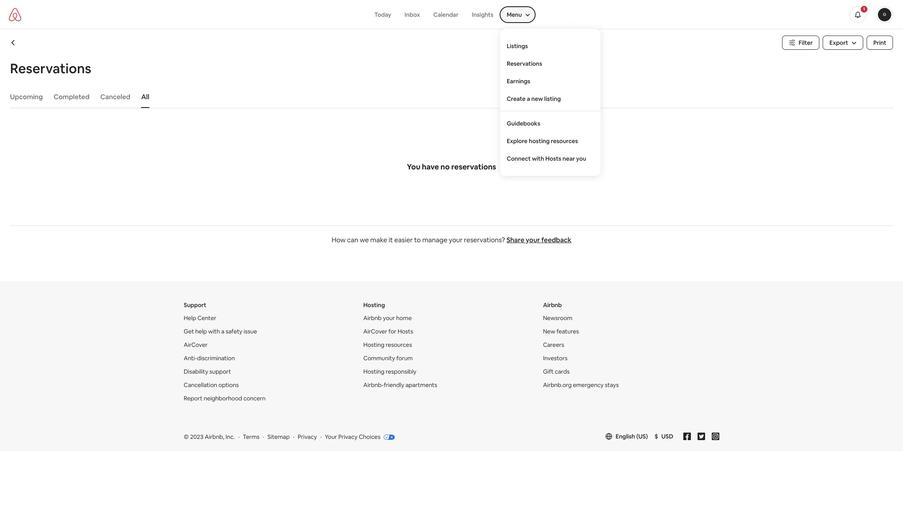 Task type: locate. For each thing, give the bounding box(es) containing it.
hosting up airbnb your home
[[364, 301, 385, 309]]

gift
[[543, 368, 554, 376]]

community forum
[[364, 355, 413, 362]]

no
[[441, 162, 450, 172]]

aircover left for
[[364, 328, 387, 335]]

airbnb.org emergency stays
[[543, 381, 619, 389]]

menu
[[507, 11, 522, 18]]

reservations
[[507, 60, 542, 67], [10, 60, 91, 77]]

your
[[449, 236, 463, 244], [526, 236, 540, 244], [383, 314, 395, 322]]

have
[[422, 162, 439, 172]]

1 horizontal spatial with
[[532, 155, 544, 162]]

navigate to twitter image
[[698, 433, 705, 440]]

resources up forum
[[386, 341, 412, 349]]

with down hosting
[[532, 155, 544, 162]]

airbnb up the newsroom
[[543, 301, 562, 309]]

1 horizontal spatial airbnb
[[543, 301, 562, 309]]

airbnb your home
[[364, 314, 412, 322]]

0 horizontal spatial a
[[221, 328, 224, 335]]

explore hosting resources
[[507, 137, 578, 145]]

1
[[864, 6, 865, 12]]

feedback
[[542, 236, 572, 244]]

1 vertical spatial airbnb
[[364, 314, 382, 322]]

you have no reservations
[[407, 162, 496, 172]]

careers
[[543, 341, 564, 349]]

with right 'help'
[[208, 328, 220, 335]]

©
[[184, 433, 189, 441]]

aircover
[[364, 328, 387, 335], [184, 341, 208, 349]]

1 horizontal spatial hosts
[[546, 155, 562, 162]]

hosts right for
[[398, 328, 413, 335]]

0 horizontal spatial your
[[383, 314, 395, 322]]

0 vertical spatial hosts
[[546, 155, 562, 162]]

navigate to instagram image
[[712, 433, 720, 440]]

create
[[507, 95, 526, 102]]

forum
[[397, 355, 413, 362]]

hosting up community at the left bottom
[[364, 341, 385, 349]]

0 vertical spatial aircover
[[364, 328, 387, 335]]

0 horizontal spatial airbnb
[[364, 314, 382, 322]]

home
[[396, 314, 412, 322]]

airbnb-friendly apartments
[[364, 381, 437, 389]]

create a new listing
[[507, 95, 561, 102]]

0 horizontal spatial privacy
[[298, 433, 317, 441]]

1 vertical spatial a
[[221, 328, 224, 335]]

·
[[238, 433, 240, 441]]

reservations up completed
[[10, 60, 91, 77]]

privacy
[[298, 433, 317, 441], [338, 433, 358, 441]]

1 vertical spatial hosts
[[398, 328, 413, 335]]

1 horizontal spatial resources
[[551, 137, 578, 145]]

usd
[[662, 433, 674, 440]]

inc.
[[226, 433, 235, 441]]

aircover for hosts link
[[364, 328, 413, 335]]

airbnb for airbnb your home
[[364, 314, 382, 322]]

help center
[[184, 314, 216, 322]]

hosts left near
[[546, 155, 562, 162]]

airbnb-friendly apartments link
[[364, 381, 437, 389]]

3 hosting from the top
[[364, 368, 385, 376]]

today link
[[368, 6, 398, 22]]

your privacy choices link
[[325, 433, 395, 441]]

connect with hosts near you
[[507, 155, 587, 162]]

(us)
[[637, 433, 648, 440]]

completed button
[[50, 89, 94, 106]]

hosting responsibly
[[364, 368, 417, 376]]

options
[[219, 381, 239, 389]]

your privacy choices
[[325, 433, 381, 441]]

1 vertical spatial hosting
[[364, 341, 385, 349]]

hosting for hosting responsibly
[[364, 368, 385, 376]]

choices
[[359, 433, 381, 441]]

your up the aircover for hosts link
[[383, 314, 395, 322]]

1 horizontal spatial aircover
[[364, 328, 387, 335]]

report
[[184, 395, 202, 402]]

aircover for hosts
[[364, 328, 413, 335]]

resources up near
[[551, 137, 578, 145]]

for
[[389, 328, 397, 335]]

0 horizontal spatial resources
[[386, 341, 412, 349]]

reservations?
[[464, 236, 505, 244]]

listings
[[507, 42, 528, 50]]

privacy inside your privacy choices link
[[338, 433, 358, 441]]

a left safety
[[221, 328, 224, 335]]

disability support link
[[184, 368, 231, 376]]

your right share
[[526, 236, 540, 244]]

make
[[370, 236, 387, 244]]

hosts for for
[[398, 328, 413, 335]]

0 vertical spatial hosting
[[364, 301, 385, 309]]

tab list
[[6, 86, 893, 108]]

aircover up anti-
[[184, 341, 208, 349]]

1 horizontal spatial privacy
[[338, 433, 358, 441]]

issue
[[244, 328, 257, 335]]

1 hosting from the top
[[364, 301, 385, 309]]

0 horizontal spatial aircover
[[184, 341, 208, 349]]

with inside "connect with hosts near you" link
[[532, 155, 544, 162]]

terms
[[243, 433, 260, 441]]

friendly
[[384, 381, 404, 389]]

hosting responsibly link
[[364, 368, 417, 376]]

connect
[[507, 155, 531, 162]]

hosting up airbnb-
[[364, 368, 385, 376]]

0 vertical spatial with
[[532, 155, 544, 162]]

privacy right "your" in the bottom left of the page
[[338, 433, 358, 441]]

hosts for with
[[546, 155, 562, 162]]

privacy left "your" in the bottom left of the page
[[298, 433, 317, 441]]

2023
[[190, 433, 204, 441]]

your right manage
[[449, 236, 463, 244]]

1 privacy from the left
[[298, 433, 317, 441]]

discrimination
[[197, 355, 235, 362]]

print button
[[867, 36, 893, 50]]

a left the "new"
[[527, 95, 530, 102]]

1 vertical spatial with
[[208, 328, 220, 335]]

reservations
[[452, 162, 496, 172]]

0 horizontal spatial hosts
[[398, 328, 413, 335]]

completed
[[54, 93, 90, 101]]

easier
[[394, 236, 413, 244]]

all
[[141, 93, 149, 101]]

get help with a safety issue link
[[184, 328, 257, 335]]

2 hosting from the top
[[364, 341, 385, 349]]

2 privacy from the left
[[338, 433, 358, 441]]

airbnb.org emergency stays link
[[543, 381, 619, 389]]

airbnb up the aircover for hosts link
[[364, 314, 382, 322]]

your
[[325, 433, 337, 441]]

menu group
[[500, 6, 536, 22]]

hosts
[[546, 155, 562, 162], [398, 328, 413, 335]]

2 vertical spatial hosting
[[364, 368, 385, 376]]

1 vertical spatial resources
[[386, 341, 412, 349]]

resources
[[551, 137, 578, 145], [386, 341, 412, 349]]

1 vertical spatial aircover
[[184, 341, 208, 349]]

help center link
[[184, 314, 216, 322]]

inbox link
[[398, 6, 427, 22]]

with
[[532, 155, 544, 162], [208, 328, 220, 335]]

apartments
[[406, 381, 437, 389]]

investors
[[543, 355, 568, 362]]

0 vertical spatial a
[[527, 95, 530, 102]]

reservations up earnings
[[507, 60, 542, 67]]

guidebooks link
[[500, 115, 601, 132]]

how
[[332, 236, 346, 244]]

0 vertical spatial airbnb
[[543, 301, 562, 309]]

1 horizontal spatial your
[[449, 236, 463, 244]]



Task type: vqa. For each thing, say whether or not it's contained in the screenshot.
3rd Hosting from the top of the page
yes



Task type: describe. For each thing, give the bounding box(es) containing it.
english
[[616, 433, 635, 440]]

canceled button
[[96, 89, 135, 106]]

connect with hosts near you link
[[500, 150, 601, 167]]

© 2023 airbnb, inc.
[[184, 433, 235, 441]]

new
[[532, 95, 543, 102]]

navigate to facebook image
[[684, 433, 691, 440]]

reservations link
[[500, 55, 601, 72]]

anti-discrimination link
[[184, 355, 235, 362]]

disability
[[184, 368, 208, 376]]

export
[[830, 39, 849, 46]]

cancellation options link
[[184, 381, 239, 389]]

create a new listing link
[[500, 90, 601, 107]]

support
[[210, 368, 231, 376]]

explore hosting resources link
[[500, 132, 601, 150]]

0 horizontal spatial reservations
[[10, 60, 91, 77]]

listing
[[544, 95, 561, 102]]

newsroom
[[543, 314, 573, 322]]

1 horizontal spatial reservations
[[507, 60, 542, 67]]

cards
[[555, 368, 570, 376]]

neighborhood
[[204, 395, 242, 402]]

emergency
[[573, 381, 604, 389]]

responsibly
[[386, 368, 417, 376]]

new features link
[[543, 328, 579, 335]]

aircover for aircover for hosts
[[364, 328, 387, 335]]

hosting resources
[[364, 341, 412, 349]]

canceled
[[100, 93, 130, 101]]

how can we make it easier to manage your reservations? share your feedback
[[332, 236, 572, 244]]

center
[[198, 314, 216, 322]]

aircover link
[[184, 341, 208, 349]]

newsroom link
[[543, 314, 573, 322]]

0 vertical spatial resources
[[551, 137, 578, 145]]

main navigation menu image
[[878, 8, 892, 21]]

cancellation
[[184, 381, 217, 389]]

community
[[364, 355, 395, 362]]

explore
[[507, 137, 528, 145]]

all button
[[137, 89, 154, 106]]

export button
[[823, 36, 864, 50]]

cancellation options
[[184, 381, 239, 389]]

gift cards link
[[543, 368, 570, 376]]

print
[[874, 39, 887, 46]]

hosting resources link
[[364, 341, 412, 349]]

$ usd
[[655, 433, 674, 440]]

1 horizontal spatial a
[[527, 95, 530, 102]]

terms link
[[243, 433, 260, 441]]

anti-discrimination
[[184, 355, 235, 362]]

go back image
[[10, 39, 17, 46]]

support
[[184, 301, 206, 309]]

calendar
[[434, 11, 459, 18]]

manage
[[422, 236, 448, 244]]

hosting
[[529, 137, 550, 145]]

guidebooks
[[507, 120, 541, 127]]

sitemap
[[268, 433, 290, 441]]

insights
[[472, 11, 494, 18]]

new
[[543, 328, 555, 335]]

community forum link
[[364, 355, 413, 362]]

it
[[389, 236, 393, 244]]

today
[[375, 11, 391, 18]]

english (us) button
[[606, 433, 648, 440]]

upcoming
[[10, 93, 43, 101]]

filter button
[[782, 36, 820, 50]]

you
[[407, 162, 421, 172]]

hosting for hosting
[[364, 301, 385, 309]]

sitemap link
[[268, 433, 290, 441]]

listings link
[[500, 37, 601, 55]]

get
[[184, 328, 194, 335]]

tab list containing upcoming
[[6, 86, 893, 108]]

we
[[360, 236, 369, 244]]

report neighborhood concern link
[[184, 395, 266, 402]]

english (us)
[[616, 433, 648, 440]]

help
[[184, 314, 196, 322]]

near
[[563, 155, 575, 162]]

investors link
[[543, 355, 568, 362]]

help
[[195, 328, 207, 335]]

airbnb for airbnb
[[543, 301, 562, 309]]

filter
[[799, 39, 813, 46]]

hosting for hosting resources
[[364, 341, 385, 349]]

2 horizontal spatial your
[[526, 236, 540, 244]]

aircover for aircover link
[[184, 341, 208, 349]]

careers link
[[543, 341, 564, 349]]

disability support
[[184, 368, 231, 376]]

stays
[[605, 381, 619, 389]]

earnings
[[507, 77, 531, 85]]

airbnb your home link
[[364, 314, 412, 322]]

privacy link
[[298, 433, 317, 441]]

0 horizontal spatial with
[[208, 328, 220, 335]]

insights link
[[465, 6, 500, 22]]



